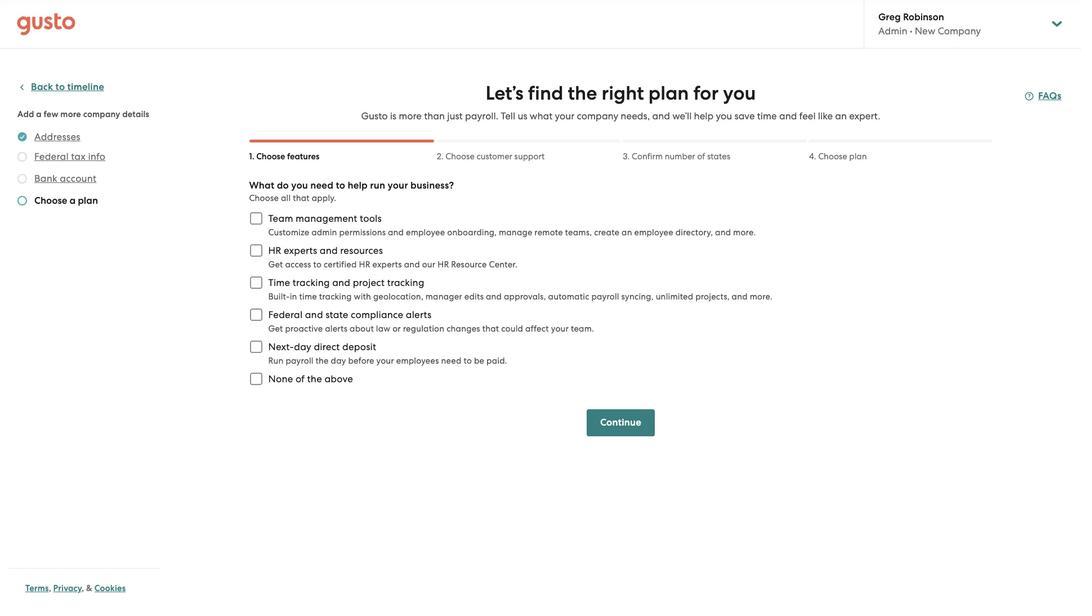 Task type: describe. For each thing, give the bounding box(es) containing it.
admin
[[878, 25, 907, 37]]

0 horizontal spatial more
[[60, 109, 81, 119]]

proactive
[[285, 324, 323, 334]]

your inside what do you need to help run your business? choose all that apply.
[[388, 180, 408, 191]]

privacy
[[53, 583, 82, 593]]

customer
[[477, 151, 512, 162]]

new
[[915, 25, 935, 37]]

0 horizontal spatial company
[[83, 109, 120, 119]]

syncing,
[[621, 292, 654, 302]]

edits
[[464, 292, 484, 302]]

1 horizontal spatial alerts
[[406, 309, 431, 320]]

a for plan
[[69, 195, 76, 207]]

an inside let's find the right plan for you gusto is more than just payroll. tell us what your company needs, and we'll help you save time and feel like an expert.
[[835, 110, 847, 122]]

teams,
[[565, 227, 592, 238]]

none of the above
[[268, 373, 353, 385]]

few
[[44, 109, 58, 119]]

approvals,
[[504, 292, 546, 302]]

bank
[[34, 173, 57, 184]]

we'll
[[672, 110, 692, 122]]

Team management tools checkbox
[[244, 206, 268, 231]]

center.
[[489, 260, 517, 270]]

and left feel
[[779, 110, 797, 122]]

geolocation,
[[373, 292, 423, 302]]

to inside button
[[55, 81, 65, 93]]

access
[[285, 260, 311, 270]]

next-
[[268, 341, 294, 352]]

choose customer support
[[446, 151, 545, 162]]

let's
[[486, 82, 523, 105]]

2 horizontal spatial plan
[[849, 151, 867, 162]]

confirm
[[632, 151, 663, 162]]

continue
[[600, 417, 641, 428]]

tracking up geolocation,
[[387, 277, 424, 288]]

home image
[[17, 13, 75, 35]]

choose for choose customer support
[[446, 151, 475, 162]]

customize admin permissions and employee onboarding, manage remote teams, create an employee directory, and more.
[[268, 227, 756, 238]]

0 horizontal spatial of
[[296, 373, 305, 385]]

terms , privacy , & cookies
[[25, 583, 126, 593]]

be
[[474, 356, 484, 366]]

back to timeline button
[[17, 81, 104, 94]]

2 check image from the top
[[17, 196, 27, 206]]

employees
[[396, 356, 439, 366]]

next-day direct deposit
[[268, 341, 376, 352]]

faqs
[[1038, 90, 1061, 102]]

account
[[60, 173, 96, 184]]

built-in time tracking with geolocation, manager edits and approvals, automatic payroll syncing, unlimited projects, and more.
[[268, 292, 773, 302]]

time tracking and project tracking
[[268, 277, 424, 288]]

expert.
[[849, 110, 880, 122]]

changes
[[447, 324, 480, 334]]

1 horizontal spatial payroll
[[591, 292, 619, 302]]

privacy link
[[53, 583, 82, 593]]

Next-day direct deposit checkbox
[[244, 334, 268, 359]]

cookies
[[94, 583, 126, 593]]

federal for federal tax info
[[34, 151, 69, 162]]

more inside let's find the right plan for you gusto is more than just payroll. tell us what your company needs, and we'll help you save time and feel like an expert.
[[399, 110, 422, 122]]

to left be
[[464, 356, 472, 366]]

and down certified
[[332, 277, 350, 288]]

manage
[[499, 227, 532, 238]]

get for federal
[[268, 324, 283, 334]]

get proactive alerts about law or regulation changes that could affect your team.
[[268, 324, 594, 334]]

Federal and state compliance alerts checkbox
[[244, 302, 268, 327]]

resource
[[451, 260, 487, 270]]

help inside let's find the right plan for you gusto is more than just payroll. tell us what your company needs, and we'll help you save time and feel like an expert.
[[694, 110, 713, 122]]

hr experts and resources
[[268, 245, 383, 256]]

admin
[[311, 227, 337, 238]]

onboarding,
[[447, 227, 497, 238]]

tracking down time tracking and project tracking
[[319, 292, 352, 302]]

tell
[[501, 110, 515, 122]]

info
[[88, 151, 105, 162]]

2 , from the left
[[82, 583, 84, 593]]

1 horizontal spatial need
[[441, 356, 461, 366]]

to down hr experts and resources
[[313, 260, 322, 270]]

management
[[296, 213, 357, 224]]

create
[[594, 227, 619, 238]]

support
[[514, 151, 545, 162]]

choose for choose a plan
[[34, 195, 67, 207]]

the for of
[[307, 373, 322, 385]]

our
[[422, 260, 435, 270]]

like
[[818, 110, 833, 122]]

to inside what do you need to help run your business? choose all that apply.
[[336, 180, 345, 191]]

greg
[[878, 11, 901, 23]]

certified
[[324, 260, 357, 270]]

2 horizontal spatial hr
[[438, 260, 449, 270]]

1 horizontal spatial hr
[[359, 260, 370, 270]]

plan inside let's find the right plan for you gusto is more than just payroll. tell us what your company needs, and we'll help you save time and feel like an expert.
[[648, 82, 689, 105]]

your inside let's find the right plan for you gusto is more than just payroll. tell us what your company needs, and we'll help you save time and feel like an expert.
[[555, 110, 575, 122]]

run
[[268, 356, 284, 366]]

0 vertical spatial day
[[294, 341, 311, 352]]

for
[[693, 82, 719, 105]]

add
[[17, 109, 34, 119]]

choose features
[[256, 151, 319, 162]]

0 vertical spatial you
[[723, 82, 756, 105]]

timeline
[[67, 81, 104, 93]]

above
[[325, 373, 353, 385]]

get for hr
[[268, 260, 283, 270]]

find
[[528, 82, 563, 105]]

federal tax info
[[34, 151, 105, 162]]

federal for federal and state compliance alerts
[[268, 309, 303, 320]]

choose for choose plan
[[818, 151, 847, 162]]

details
[[122, 109, 149, 119]]

the for payroll
[[316, 356, 329, 366]]

paid.
[[486, 356, 507, 366]]

before
[[348, 356, 374, 366]]

bank account button
[[34, 172, 96, 185]]

us
[[518, 110, 527, 122]]

just
[[447, 110, 463, 122]]

confirm number of states
[[632, 151, 730, 162]]

payroll.
[[465, 110, 498, 122]]

built-
[[268, 292, 290, 302]]

add a few more company details
[[17, 109, 149, 119]]



Task type: vqa. For each thing, say whether or not it's contained in the screenshot.
bottommost courses
no



Task type: locate. For each thing, give the bounding box(es) containing it.
federal down built-
[[268, 309, 303, 320]]

1 vertical spatial payroll
[[286, 356, 313, 366]]

federal
[[34, 151, 69, 162], [268, 309, 303, 320]]

what
[[530, 110, 553, 122]]

all
[[281, 193, 291, 203]]

choose down like at the top right of page
[[818, 151, 847, 162]]

plan down expert.
[[849, 151, 867, 162]]

get access to certified hr experts and our hr resource center.
[[268, 260, 517, 270]]

a for few
[[36, 109, 42, 119]]

, left &
[[82, 583, 84, 593]]

manager
[[425, 292, 462, 302]]

1 horizontal spatial that
[[482, 324, 499, 334]]

help inside what do you need to help run your business? choose all that apply.
[[348, 180, 368, 191]]

need up the apply.
[[310, 180, 333, 191]]

run payroll the day before your employees need to be paid.
[[268, 356, 507, 366]]

0 vertical spatial a
[[36, 109, 42, 119]]

to
[[55, 81, 65, 93], [336, 180, 345, 191], [313, 260, 322, 270], [464, 356, 472, 366]]

states
[[707, 151, 730, 162]]

get up 'time'
[[268, 260, 283, 270]]

your left team.
[[551, 324, 569, 334]]

that inside what do you need to help run your business? choose all that apply.
[[293, 193, 310, 203]]

0 vertical spatial the
[[568, 82, 597, 105]]

1 vertical spatial you
[[716, 110, 732, 122]]

1 employee from the left
[[406, 227, 445, 238]]

1 vertical spatial more.
[[750, 292, 773, 302]]

1 horizontal spatial ,
[[82, 583, 84, 593]]

help left run
[[348, 180, 368, 191]]

choose left customer
[[446, 151, 475, 162]]

help
[[694, 110, 713, 122], [348, 180, 368, 191]]

company down right
[[577, 110, 618, 122]]

hr down resources
[[359, 260, 370, 270]]

0 vertical spatial that
[[293, 193, 310, 203]]

project
[[353, 277, 385, 288]]

alerts up regulation
[[406, 309, 431, 320]]

1 , from the left
[[49, 583, 51, 593]]

that
[[293, 193, 310, 203], [482, 324, 499, 334]]

the left "above"
[[307, 373, 322, 385]]

1 vertical spatial the
[[316, 356, 329, 366]]

your right before
[[376, 356, 394, 366]]

0 vertical spatial check image
[[17, 174, 27, 184]]

0 vertical spatial get
[[268, 260, 283, 270]]

check image
[[17, 152, 27, 162]]

more right is in the left of the page
[[399, 110, 422, 122]]

federal inside button
[[34, 151, 69, 162]]

employee up our
[[406, 227, 445, 238]]

feel
[[799, 110, 816, 122]]

1 vertical spatial day
[[331, 356, 346, 366]]

and right projects,
[[732, 292, 748, 302]]

get up next-
[[268, 324, 283, 334]]

need inside what do you need to help run your business? choose all that apply.
[[310, 180, 333, 191]]

alerts
[[406, 309, 431, 320], [325, 324, 348, 334]]

1 vertical spatial plan
[[849, 151, 867, 162]]

tracking down access
[[293, 277, 330, 288]]

bank account
[[34, 173, 96, 184]]

you up save
[[723, 82, 756, 105]]

get
[[268, 260, 283, 270], [268, 324, 283, 334]]

business?
[[410, 180, 454, 191]]

save
[[734, 110, 755, 122]]

0 vertical spatial more.
[[733, 227, 756, 238]]

choose down bank
[[34, 195, 67, 207]]

that left could
[[482, 324, 499, 334]]

resources
[[340, 245, 383, 256]]

company inside let's find the right plan for you gusto is more than just payroll. tell us what your company needs, and we'll help you save time and feel like an expert.
[[577, 110, 618, 122]]

experts up access
[[284, 245, 317, 256]]

affect
[[525, 324, 549, 334]]

choose inside list
[[34, 195, 67, 207]]

law
[[376, 324, 390, 334]]

company
[[938, 25, 981, 37]]

0 horizontal spatial time
[[299, 292, 317, 302]]

hr right our
[[438, 260, 449, 270]]

2 employee from the left
[[634, 227, 673, 238]]

1 vertical spatial need
[[441, 356, 461, 366]]

0 horizontal spatial day
[[294, 341, 311, 352]]

choose inside what do you need to help run your business? choose all that apply.
[[249, 193, 279, 203]]

choose up what in the top of the page
[[256, 151, 285, 162]]

2 vertical spatial plan
[[78, 195, 98, 207]]

0 vertical spatial help
[[694, 110, 713, 122]]

choose plan
[[818, 151, 867, 162]]

0 horizontal spatial payroll
[[286, 356, 313, 366]]

directory,
[[675, 227, 713, 238]]

0 horizontal spatial employee
[[406, 227, 445, 238]]

1 horizontal spatial of
[[697, 151, 705, 162]]

1 vertical spatial time
[[299, 292, 317, 302]]

terms
[[25, 583, 49, 593]]

company down timeline
[[83, 109, 120, 119]]

the for find
[[568, 82, 597, 105]]

and up proactive at left bottom
[[305, 309, 323, 320]]

addresses
[[34, 131, 80, 142]]

time right in
[[299, 292, 317, 302]]

direct
[[314, 341, 340, 352]]

regulation
[[403, 324, 444, 334]]

1 horizontal spatial day
[[331, 356, 346, 366]]

or
[[393, 324, 401, 334]]

HR experts and resources checkbox
[[244, 238, 268, 263]]

the right find
[[568, 82, 597, 105]]

0 horizontal spatial help
[[348, 180, 368, 191]]

faqs button
[[1025, 90, 1061, 103]]

automatic
[[548, 292, 589, 302]]

more
[[60, 109, 81, 119], [399, 110, 422, 122]]

choose for choose features
[[256, 151, 285, 162]]

and left we'll
[[652, 110, 670, 122]]

1 horizontal spatial employee
[[634, 227, 673, 238]]

1 vertical spatial federal
[[268, 309, 303, 320]]

1 get from the top
[[268, 260, 283, 270]]

choose a plan list
[[17, 130, 156, 210]]

and right directory,
[[715, 227, 731, 238]]

1 horizontal spatial a
[[69, 195, 76, 207]]

1 horizontal spatial help
[[694, 110, 713, 122]]

time right save
[[757, 110, 777, 122]]

1 vertical spatial check image
[[17, 196, 27, 206]]

help right we'll
[[694, 110, 713, 122]]

1 horizontal spatial an
[[835, 110, 847, 122]]

0 horizontal spatial federal
[[34, 151, 69, 162]]

employee left directory,
[[634, 227, 673, 238]]

the inside let's find the right plan for you gusto is more than just payroll. tell us what your company needs, and we'll help you save time and feel like an expert.
[[568, 82, 597, 105]]

1 vertical spatial a
[[69, 195, 76, 207]]

1 horizontal spatial time
[[757, 110, 777, 122]]

0 vertical spatial need
[[310, 180, 333, 191]]

and up certified
[[320, 245, 338, 256]]

circle check image
[[17, 130, 27, 144]]

check image
[[17, 174, 27, 184], [17, 196, 27, 206]]

company
[[83, 109, 120, 119], [577, 110, 618, 122]]

you left save
[[716, 110, 732, 122]]

•
[[910, 25, 912, 37]]

more.
[[733, 227, 756, 238], [750, 292, 773, 302]]

to right back
[[55, 81, 65, 93]]

0 vertical spatial plan
[[648, 82, 689, 105]]

your right run
[[388, 180, 408, 191]]

0 vertical spatial experts
[[284, 245, 317, 256]]

0 vertical spatial an
[[835, 110, 847, 122]]

a
[[36, 109, 42, 119], [69, 195, 76, 207]]

the down next-day direct deposit
[[316, 356, 329, 366]]

and left our
[[404, 260, 420, 270]]

alerts down state
[[325, 324, 348, 334]]

a inside list
[[69, 195, 76, 207]]

a down the account
[[69, 195, 76, 207]]

1 horizontal spatial federal
[[268, 309, 303, 320]]

time
[[268, 277, 290, 288]]

1 vertical spatial of
[[296, 373, 305, 385]]

payroll left syncing,
[[591, 292, 619, 302]]

team management tools
[[268, 213, 382, 224]]

0 horizontal spatial an
[[622, 227, 632, 238]]

1 check image from the top
[[17, 174, 27, 184]]

you
[[723, 82, 756, 105], [716, 110, 732, 122], [291, 180, 308, 191]]

2 vertical spatial the
[[307, 373, 322, 385]]

your
[[555, 110, 575, 122], [388, 180, 408, 191], [551, 324, 569, 334], [376, 356, 394, 366]]

of left states
[[697, 151, 705, 162]]

0 horizontal spatial alerts
[[325, 324, 348, 334]]

needs,
[[621, 110, 650, 122]]

greg robinson admin • new company
[[878, 11, 981, 37]]

in
[[290, 292, 297, 302]]

to up the apply.
[[336, 180, 345, 191]]

experts
[[284, 245, 317, 256], [372, 260, 402, 270]]

gusto
[[361, 110, 388, 122]]

payroll
[[591, 292, 619, 302], [286, 356, 313, 366]]

day down proactive at left bottom
[[294, 341, 311, 352]]

hr down customize
[[268, 245, 281, 256]]

choose down what in the top of the page
[[249, 193, 279, 203]]

apply.
[[312, 193, 336, 203]]

about
[[350, 324, 374, 334]]

tools
[[360, 213, 382, 224]]

plan up we'll
[[648, 82, 689, 105]]

1 vertical spatial an
[[622, 227, 632, 238]]

tax
[[71, 151, 86, 162]]

0 vertical spatial of
[[697, 151, 705, 162]]

&
[[86, 583, 92, 593]]

0 vertical spatial time
[[757, 110, 777, 122]]

let's find the right plan for you gusto is more than just payroll. tell us what your company needs, and we'll help you save time and feel like an expert.
[[361, 82, 880, 122]]

1 horizontal spatial more
[[399, 110, 422, 122]]

need left be
[[441, 356, 461, 366]]

1 vertical spatial that
[[482, 324, 499, 334]]

cookies button
[[94, 582, 126, 595]]

state
[[326, 309, 348, 320]]

0 horizontal spatial experts
[[284, 245, 317, 256]]

the
[[568, 82, 597, 105], [316, 356, 329, 366], [307, 373, 322, 385]]

compliance
[[351, 309, 403, 320]]

you right do
[[291, 180, 308, 191]]

time inside let's find the right plan for you gusto is more than just payroll. tell us what your company needs, and we'll help you save time and feel like an expert.
[[757, 110, 777, 122]]

federal tax info button
[[34, 150, 105, 163]]

of
[[697, 151, 705, 162], [296, 373, 305, 385]]

0 vertical spatial payroll
[[591, 292, 619, 302]]

an right create
[[622, 227, 632, 238]]

, left privacy link
[[49, 583, 51, 593]]

a left the few
[[36, 109, 42, 119]]

and up get access to certified hr experts and our hr resource center.
[[388, 227, 404, 238]]

choose
[[256, 151, 285, 162], [446, 151, 475, 162], [818, 151, 847, 162], [249, 193, 279, 203], [34, 195, 67, 207]]

1 horizontal spatial experts
[[372, 260, 402, 270]]

continue button
[[587, 409, 655, 436]]

1 vertical spatial get
[[268, 324, 283, 334]]

more. right directory,
[[733, 227, 756, 238]]

robinson
[[903, 11, 944, 23]]

2 vertical spatial you
[[291, 180, 308, 191]]

0 horizontal spatial need
[[310, 180, 333, 191]]

deposit
[[342, 341, 376, 352]]

experts up project
[[372, 260, 402, 270]]

plan inside list
[[78, 195, 98, 207]]

federal down addresses
[[34, 151, 69, 162]]

an right like at the top right of page
[[835, 110, 847, 122]]

1 horizontal spatial plan
[[648, 82, 689, 105]]

number
[[665, 151, 695, 162]]

more right the few
[[60, 109, 81, 119]]

run
[[370, 180, 385, 191]]

0 horizontal spatial a
[[36, 109, 42, 119]]

you inside what do you need to help run your business? choose all that apply.
[[291, 180, 308, 191]]

projects,
[[695, 292, 730, 302]]

what do you need to help run your business? choose all that apply.
[[249, 180, 454, 203]]

that right "all"
[[293, 193, 310, 203]]

of right the none
[[296, 373, 305, 385]]

0 horizontal spatial that
[[293, 193, 310, 203]]

0 horizontal spatial plan
[[78, 195, 98, 207]]

more. right projects,
[[750, 292, 773, 302]]

day up "above"
[[331, 356, 346, 366]]

1 vertical spatial experts
[[372, 260, 402, 270]]

team
[[268, 213, 293, 224]]

permissions
[[339, 227, 386, 238]]

payroll up none of the above
[[286, 356, 313, 366]]

1 vertical spatial help
[[348, 180, 368, 191]]

2 get from the top
[[268, 324, 283, 334]]

plan down the account
[[78, 195, 98, 207]]

0 vertical spatial alerts
[[406, 309, 431, 320]]

features
[[287, 151, 319, 162]]

1 vertical spatial alerts
[[325, 324, 348, 334]]

0 horizontal spatial hr
[[268, 245, 281, 256]]

is
[[390, 110, 396, 122]]

terms link
[[25, 583, 49, 593]]

and right edits
[[486, 292, 502, 302]]

1 horizontal spatial company
[[577, 110, 618, 122]]

None of the above checkbox
[[244, 367, 268, 391]]

0 vertical spatial federal
[[34, 151, 69, 162]]

your right "what"
[[555, 110, 575, 122]]

Time tracking and project tracking checkbox
[[244, 270, 268, 295]]

0 horizontal spatial ,
[[49, 583, 51, 593]]



